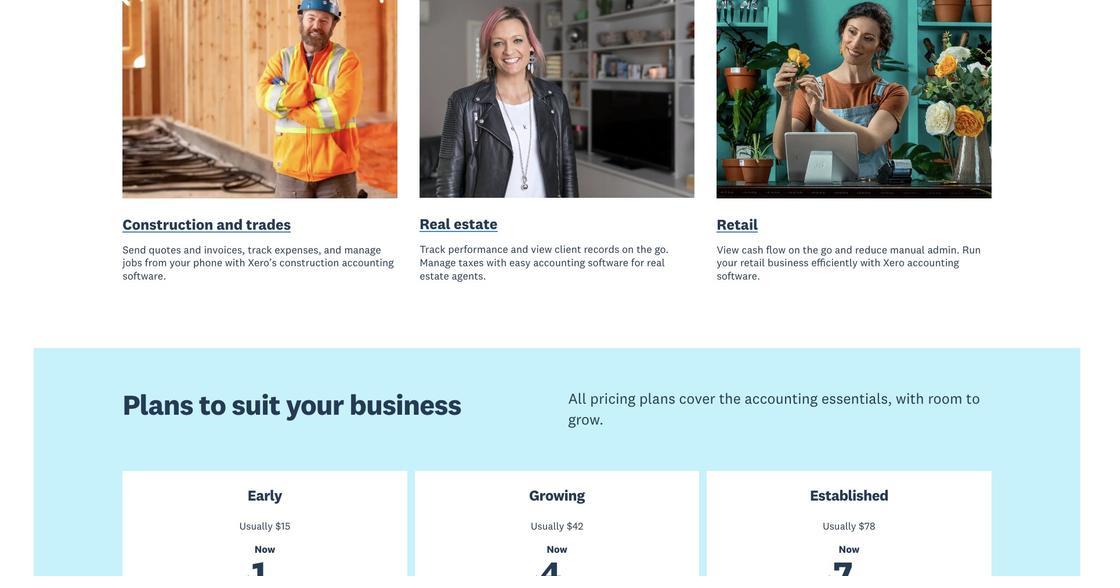 Task type: locate. For each thing, give the bounding box(es) containing it.
construction and trades link
[[123, 215, 291, 236]]

estate
[[454, 215, 498, 234], [420, 269, 449, 283]]

grow.
[[568, 410, 604, 429]]

and inside track performance and view client records on the go. manage taxes with easy accounting software for real estate agents.
[[511, 243, 529, 256]]

now for established
[[839, 543, 860, 556]]

software.
[[123, 269, 166, 283], [717, 269, 760, 283]]

and right the go in the top of the page
[[835, 243, 853, 256]]

usually $ 15
[[239, 520, 291, 533]]

efficiently
[[812, 256, 858, 270]]

the for cover
[[719, 389, 741, 408]]

performance
[[448, 243, 508, 256]]

1 $ from the left
[[275, 520, 281, 533]]

the
[[637, 243, 652, 256], [803, 243, 819, 256], [719, 389, 741, 408]]

now down "usually $ 15"
[[255, 543, 275, 556]]

$ down the established
[[859, 520, 865, 533]]

and left manage
[[324, 243, 342, 256]]

the inside all pricing plans cover the accounting essentials, with room to grow.
[[719, 389, 741, 408]]

software. down view
[[717, 269, 760, 283]]

the inside track performance and view client records on the go. manage taxes with easy accounting software for real estate agents.
[[637, 243, 652, 256]]

with
[[487, 256, 507, 269], [225, 256, 245, 270], [861, 256, 881, 270], [896, 389, 925, 408]]

reduce
[[855, 243, 888, 256]]

view
[[717, 243, 739, 256]]

1 horizontal spatial estate
[[454, 215, 498, 234]]

all pricing plans cover the accounting essentials, with room to grow.
[[568, 389, 980, 429]]

to inside all pricing plans cover the accounting essentials, with room to grow.
[[967, 389, 980, 408]]

2 software. from the left
[[717, 269, 760, 283]]

with left easy
[[487, 256, 507, 269]]

with left room
[[896, 389, 925, 408]]

quotes
[[149, 243, 181, 256]]

1 horizontal spatial business
[[768, 256, 809, 270]]

with inside all pricing plans cover the accounting essentials, with room to grow.
[[896, 389, 925, 408]]

the left the go in the top of the page
[[803, 243, 819, 256]]

essentials,
[[822, 389, 892, 408]]

the inside view cash flow on the go and reduce manual admin. run your retail business efficiently with xero accounting software.
[[803, 243, 819, 256]]

manual
[[890, 243, 925, 256]]

track
[[420, 243, 446, 256]]

$ down early
[[275, 520, 281, 533]]

records
[[584, 243, 620, 256]]

$
[[275, 520, 281, 533], [567, 520, 573, 533], [859, 520, 865, 533]]

2 now from the left
[[547, 543, 568, 556]]

0 horizontal spatial to
[[199, 387, 226, 422]]

estate up performance at left top
[[454, 215, 498, 234]]

0 vertical spatial business
[[768, 256, 809, 270]]

2 horizontal spatial usually
[[823, 520, 857, 533]]

on
[[622, 243, 634, 256], [789, 243, 800, 256]]

now down the usually $ 42
[[547, 543, 568, 556]]

with inside "send quotes and invoices, track expenses, and manage jobs from your phone with xero's construction accounting software."
[[225, 256, 245, 270]]

your inside "send quotes and invoices, track expenses, and manage jobs from your phone with xero's construction accounting software."
[[170, 256, 191, 270]]

to right room
[[967, 389, 980, 408]]

0 horizontal spatial $
[[275, 520, 281, 533]]

usually left 42
[[531, 520, 564, 533]]

client
[[555, 243, 581, 256]]

1 vertical spatial business
[[350, 387, 461, 422]]

on right "flow"
[[789, 243, 800, 256]]

0 horizontal spatial business
[[350, 387, 461, 422]]

usually for established
[[823, 520, 857, 533]]

your
[[170, 256, 191, 270], [717, 256, 738, 270], [286, 387, 344, 422]]

3 now from the left
[[839, 543, 860, 556]]

1 usually from the left
[[239, 520, 273, 533]]

jobs
[[123, 256, 142, 270]]

2 $ from the left
[[567, 520, 573, 533]]

1 horizontal spatial software.
[[717, 269, 760, 283]]

taxes
[[459, 256, 484, 269]]

usually
[[239, 520, 273, 533], [531, 520, 564, 533], [823, 520, 857, 533]]

and
[[217, 215, 243, 234], [511, 243, 529, 256], [184, 243, 201, 256], [324, 243, 342, 256], [835, 243, 853, 256]]

business
[[768, 256, 809, 270], [350, 387, 461, 422]]

1 horizontal spatial the
[[719, 389, 741, 408]]

accounting inside "send quotes and invoices, track expenses, and manage jobs from your phone with xero's construction accounting software."
[[342, 256, 394, 270]]

real estate link
[[420, 214, 498, 236]]

0 vertical spatial estate
[[454, 215, 498, 234]]

with left xero's
[[225, 256, 245, 270]]

send
[[123, 243, 146, 256]]

with left xero
[[861, 256, 881, 270]]

invoices,
[[204, 243, 245, 256]]

accounting
[[533, 256, 585, 269], [342, 256, 394, 270], [908, 256, 960, 270], [745, 389, 818, 408]]

3 usually from the left
[[823, 520, 857, 533]]

$ for growing
[[567, 520, 573, 533]]

the right cover
[[719, 389, 741, 408]]

$ down 'growing'
[[567, 520, 573, 533]]

0 horizontal spatial the
[[637, 243, 652, 256]]

1 horizontal spatial your
[[286, 387, 344, 422]]

1 now from the left
[[255, 543, 275, 556]]

usually left 15 on the bottom left of the page
[[239, 520, 273, 533]]

0 horizontal spatial now
[[255, 543, 275, 556]]

0 horizontal spatial on
[[622, 243, 634, 256]]

0 horizontal spatial usually
[[239, 520, 273, 533]]

for
[[631, 256, 644, 269]]

cash
[[742, 243, 764, 256]]

to
[[199, 387, 226, 422], [967, 389, 980, 408]]

the left go.
[[637, 243, 652, 256]]

2 horizontal spatial now
[[839, 543, 860, 556]]

1 horizontal spatial usually
[[531, 520, 564, 533]]

usually for growing
[[531, 520, 564, 533]]

growing
[[529, 486, 585, 505]]

construction and trades
[[123, 215, 291, 234]]

software. down "send"
[[123, 269, 166, 283]]

flow
[[766, 243, 786, 256]]

42
[[573, 520, 584, 533]]

and left view
[[511, 243, 529, 256]]

1 software. from the left
[[123, 269, 166, 283]]

pricing
[[590, 389, 636, 408]]

2 on from the left
[[789, 243, 800, 256]]

send quotes and invoices, track expenses, and manage jobs from your phone with xero's construction accounting software.
[[123, 243, 394, 283]]

accounting inside all pricing plans cover the accounting essentials, with room to grow.
[[745, 389, 818, 408]]

0 horizontal spatial your
[[170, 256, 191, 270]]

on right records
[[622, 243, 634, 256]]

1 vertical spatial estate
[[420, 269, 449, 283]]

3 $ from the left
[[859, 520, 865, 533]]

1 on from the left
[[622, 243, 634, 256]]

1 horizontal spatial $
[[567, 520, 573, 533]]

go
[[821, 243, 833, 256]]

retail
[[740, 256, 765, 270]]

usually $ 42
[[531, 520, 584, 533]]

1 horizontal spatial now
[[547, 543, 568, 556]]

estate down "track"
[[420, 269, 449, 283]]

2 horizontal spatial the
[[803, 243, 819, 256]]

usually left the 78 on the bottom of page
[[823, 520, 857, 533]]

and up invoices,
[[217, 215, 243, 234]]

1 horizontal spatial on
[[789, 243, 800, 256]]

1 horizontal spatial to
[[967, 389, 980, 408]]

0 horizontal spatial estate
[[420, 269, 449, 283]]

manage
[[420, 256, 456, 269]]

to left suit
[[199, 387, 226, 422]]

0 horizontal spatial software.
[[123, 269, 166, 283]]

xero
[[883, 256, 905, 270]]

now down the usually $ 78
[[839, 543, 860, 556]]

now
[[255, 543, 275, 556], [547, 543, 568, 556], [839, 543, 860, 556]]

xero's
[[248, 256, 277, 270]]

go.
[[655, 243, 669, 256]]

2 usually from the left
[[531, 520, 564, 533]]

2 horizontal spatial $
[[859, 520, 865, 533]]

now for growing
[[547, 543, 568, 556]]

2 horizontal spatial your
[[717, 256, 738, 270]]



Task type: vqa. For each thing, say whether or not it's contained in the screenshot.
business
yes



Task type: describe. For each thing, give the bounding box(es) containing it.
78
[[865, 520, 876, 533]]

accounting inside track performance and view client records on the go. manage taxes with easy accounting software for real estate agents.
[[533, 256, 585, 269]]

retail link
[[717, 215, 758, 236]]

run
[[963, 243, 981, 256]]

real estate
[[420, 215, 498, 234]]

on inside track performance and view client records on the go. manage taxes with easy accounting software for real estate agents.
[[622, 243, 634, 256]]

view
[[531, 243, 552, 256]]

construction
[[123, 215, 213, 234]]

your inside view cash flow on the go and reduce manual admin. run your retail business efficiently with xero accounting software.
[[717, 256, 738, 270]]

manage
[[344, 243, 381, 256]]

real
[[647, 256, 665, 269]]

usually $ 78
[[823, 520, 876, 533]]

construction
[[280, 256, 339, 270]]

on inside view cash flow on the go and reduce manual admin. run your retail business efficiently with xero accounting software.
[[789, 243, 800, 256]]

easy
[[509, 256, 531, 269]]

from
[[145, 256, 167, 270]]

suit
[[232, 387, 280, 422]]

now for early
[[255, 543, 275, 556]]

plans to suit your business
[[123, 387, 461, 422]]

software. inside view cash flow on the go and reduce manual admin. run your retail business efficiently with xero accounting software.
[[717, 269, 760, 283]]

track
[[248, 243, 272, 256]]

usually for early
[[239, 520, 273, 533]]

estate inside track performance and view client records on the go. manage taxes with easy accounting software for real estate agents.
[[420, 269, 449, 283]]

all
[[568, 389, 587, 408]]

with inside view cash flow on the go and reduce manual admin. run your retail business efficiently with xero accounting software.
[[861, 256, 881, 270]]

expenses,
[[275, 243, 321, 256]]

track performance and view client records on the go. manage taxes with easy accounting software for real estate agents.
[[420, 243, 669, 283]]

software
[[588, 256, 629, 269]]

business inside view cash flow on the go and reduce manual admin. run your retail business efficiently with xero accounting software.
[[768, 256, 809, 270]]

room
[[928, 389, 963, 408]]

software. inside "send quotes and invoices, track expenses, and manage jobs from your phone with xero's construction accounting software."
[[123, 269, 166, 283]]

estate inside 'link'
[[454, 215, 498, 234]]

phone
[[193, 256, 223, 270]]

established
[[810, 486, 889, 505]]

15
[[281, 520, 291, 533]]

agents.
[[452, 269, 486, 283]]

and right quotes
[[184, 243, 201, 256]]

real
[[420, 215, 451, 234]]

retail
[[717, 215, 758, 234]]

plans
[[640, 389, 676, 408]]

plans
[[123, 387, 193, 422]]

cover
[[679, 389, 716, 408]]

early
[[248, 486, 282, 505]]

admin.
[[928, 243, 960, 256]]

$ for established
[[859, 520, 865, 533]]

with inside track performance and view client records on the go. manage taxes with easy accounting software for real estate agents.
[[487, 256, 507, 269]]

trades
[[246, 215, 291, 234]]

the for on
[[803, 243, 819, 256]]

view cash flow on the go and reduce manual admin. run your retail business efficiently with xero accounting software.
[[717, 243, 981, 283]]

and inside view cash flow on the go and reduce manual admin. run your retail business efficiently with xero accounting software.
[[835, 243, 853, 256]]

$ for early
[[275, 520, 281, 533]]

accounting inside view cash flow on the go and reduce manual admin. run your retail business efficiently with xero accounting software.
[[908, 256, 960, 270]]



